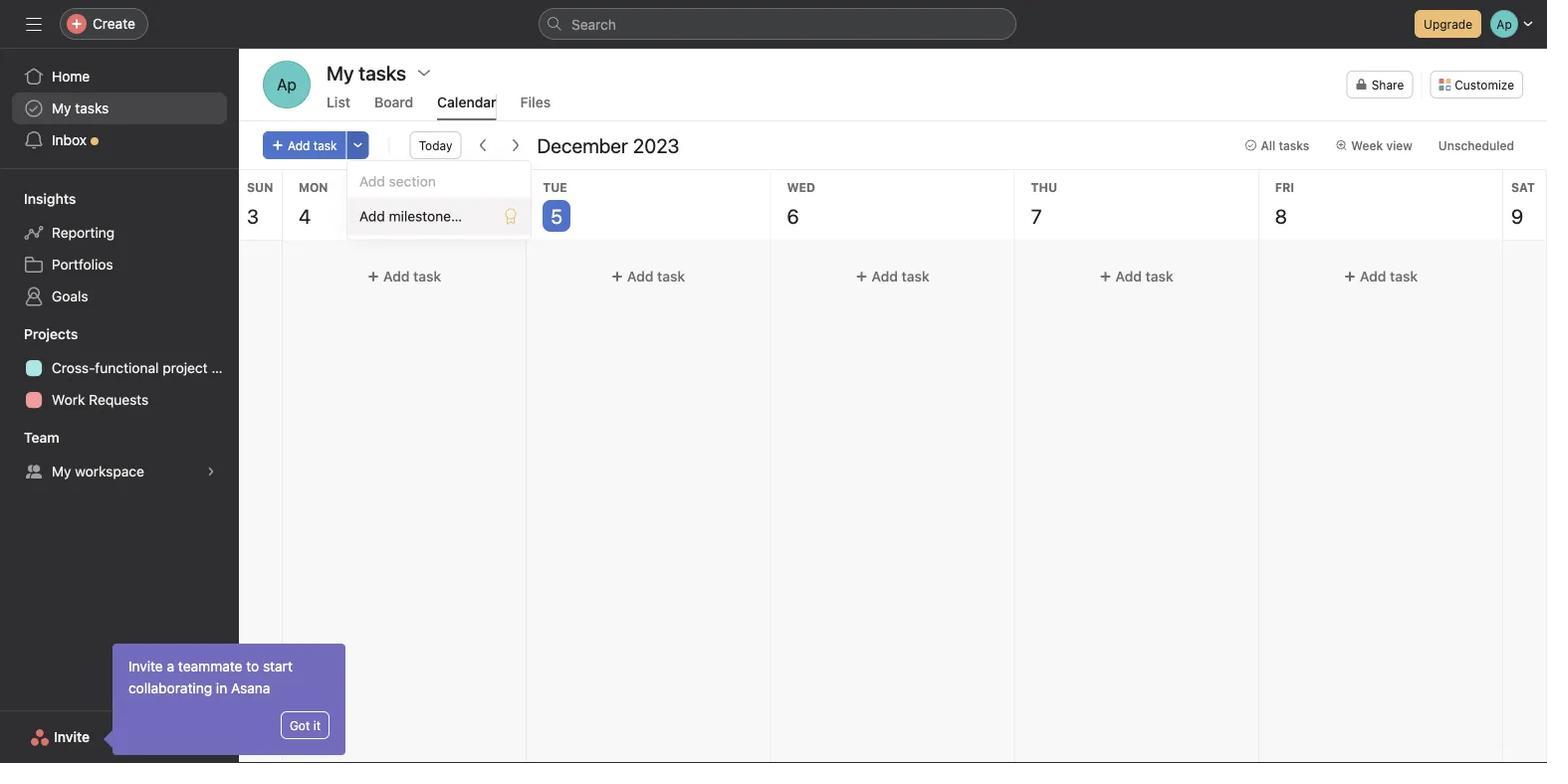 Task type: locate. For each thing, give the bounding box(es) containing it.
mon 4
[[299, 180, 328, 227]]

collaborating
[[128, 680, 212, 697]]

task
[[313, 138, 337, 152], [413, 268, 441, 285], [657, 268, 685, 285], [901, 268, 929, 285], [1146, 268, 1174, 285], [1390, 268, 1418, 285]]

1 horizontal spatial tasks
[[1279, 138, 1309, 152]]

calendar
[[437, 94, 496, 111]]

portfolios
[[52, 256, 113, 273]]

projects button
[[0, 325, 78, 344]]

invite inside invite a teammate to start collaborating in asana got it
[[128, 659, 163, 675]]

tasks inside the global "element"
[[75, 100, 109, 116]]

milestone…
[[389, 208, 462, 224]]

week view
[[1351, 138, 1413, 152]]

my up "inbox"
[[52, 100, 71, 116]]

work
[[52, 392, 85, 408]]

4
[[299, 204, 311, 227]]

reporting link
[[12, 217, 227, 249]]

upgrade button
[[1415, 10, 1481, 38]]

add task button
[[263, 131, 346, 159], [291, 259, 518, 295], [535, 259, 762, 295], [779, 259, 1006, 295], [1023, 259, 1250, 295], [1267, 259, 1494, 295]]

1 vertical spatial my
[[52, 463, 71, 480]]

0 vertical spatial my
[[52, 100, 71, 116]]

customize
[[1455, 78, 1514, 92]]

week
[[1351, 138, 1383, 152]]

my inside "link"
[[52, 463, 71, 480]]

0 horizontal spatial invite
[[54, 729, 90, 746]]

my for my tasks
[[52, 100, 71, 116]]

requests
[[89, 392, 149, 408]]

1 vertical spatial tasks
[[1279, 138, 1309, 152]]

invite inside button
[[54, 729, 90, 746]]

insights button
[[0, 189, 76, 209]]

my inside the global "element"
[[52, 100, 71, 116]]

my tasks
[[327, 61, 406, 84]]

sun 3
[[247, 180, 273, 227]]

invite button
[[17, 720, 103, 756]]

6
[[787, 204, 799, 227]]

share
[[1372, 78, 1404, 92]]

work requests
[[52, 392, 149, 408]]

to
[[246, 659, 259, 675]]

tasks down home
[[75, 100, 109, 116]]

add inside add milestone… "menu item"
[[359, 208, 385, 224]]

7
[[1031, 204, 1042, 227]]

section
[[389, 173, 436, 190]]

cross-functional project plan
[[52, 360, 239, 376]]

0 vertical spatial invite
[[128, 659, 163, 675]]

my
[[52, 100, 71, 116], [52, 463, 71, 480]]

tasks inside dropdown button
[[1279, 138, 1309, 152]]

wed 6
[[787, 180, 815, 227]]

fri
[[1275, 180, 1294, 194]]

home link
[[12, 61, 227, 93]]

list
[[327, 94, 350, 111]]

hide sidebar image
[[26, 16, 42, 32]]

add
[[288, 138, 310, 152], [359, 173, 385, 190], [359, 208, 385, 224], [383, 268, 410, 285], [627, 268, 654, 285], [871, 268, 898, 285], [1116, 268, 1142, 285], [1360, 268, 1386, 285]]

inbox link
[[12, 124, 227, 156]]

more actions image
[[352, 139, 364, 151]]

tasks right all
[[1279, 138, 1309, 152]]

got it button
[[281, 712, 330, 740]]

my workspace link
[[12, 456, 227, 488]]

create button
[[60, 8, 148, 40]]

add section menu item
[[347, 165, 531, 198]]

invite
[[128, 659, 163, 675], [54, 729, 90, 746]]

show options image
[[416, 65, 432, 81]]

functional
[[95, 360, 159, 376]]

add milestone… menu item
[[347, 198, 531, 235]]

view
[[1386, 138, 1413, 152]]

0 horizontal spatial tasks
[[75, 100, 109, 116]]

in
[[216, 680, 227, 697]]

invite a teammate to start collaborating in asana tooltip
[[107, 644, 345, 756]]

0 vertical spatial tasks
[[75, 100, 109, 116]]

tasks
[[75, 100, 109, 116], [1279, 138, 1309, 152]]

december 2023
[[537, 133, 679, 157]]

1 vertical spatial invite
[[54, 729, 90, 746]]

mon
[[299, 180, 328, 194]]

board link
[[374, 94, 413, 120]]

1 my from the top
[[52, 100, 71, 116]]

my tasks
[[52, 100, 109, 116]]

thu
[[1031, 180, 1057, 194]]

reporting
[[52, 224, 115, 241]]

1 horizontal spatial invite
[[128, 659, 163, 675]]

work requests link
[[12, 384, 227, 416]]

week view button
[[1326, 131, 1421, 159]]

2023
[[633, 133, 679, 157]]

my down team
[[52, 463, 71, 480]]

global element
[[0, 49, 239, 168]]

2 my from the top
[[52, 463, 71, 480]]

projects element
[[0, 317, 239, 420]]



Task type: describe. For each thing, give the bounding box(es) containing it.
files
[[520, 94, 551, 111]]

today
[[419, 138, 452, 152]]

sat 9
[[1511, 180, 1535, 227]]

my for my workspace
[[52, 463, 71, 480]]

create
[[93, 15, 135, 32]]

invite a teammate to start collaborating in asana got it
[[128, 659, 321, 733]]

wed
[[787, 180, 815, 194]]

home
[[52, 68, 90, 85]]

december
[[537, 133, 628, 157]]

add inside add section menu item
[[359, 173, 385, 190]]

unscheduled
[[1438, 138, 1514, 152]]

list link
[[327, 94, 350, 120]]

all tasks button
[[1236, 131, 1318, 159]]

team button
[[0, 428, 59, 448]]

workspace
[[75, 463, 144, 480]]

today button
[[410, 131, 461, 159]]

next week image
[[507, 137, 523, 153]]

asana
[[231, 680, 270, 697]]

got
[[290, 719, 310, 733]]

files link
[[520, 94, 551, 120]]

3
[[247, 204, 259, 227]]

cross-
[[52, 360, 95, 376]]

9
[[1511, 204, 1523, 227]]

add section
[[359, 173, 436, 190]]

invite for invite
[[54, 729, 90, 746]]

team
[[24, 430, 59, 446]]

8
[[1275, 204, 1287, 227]]

customize button
[[1430, 71, 1523, 99]]

ap
[[277, 75, 297, 94]]

insights element
[[0, 181, 239, 317]]

tasks for my tasks
[[75, 100, 109, 116]]

see details, my workspace image
[[205, 466, 217, 478]]

it
[[313, 719, 321, 733]]

tue 5
[[543, 180, 567, 227]]

5
[[551, 204, 562, 227]]

my workspace
[[52, 463, 144, 480]]

a
[[167, 659, 174, 675]]

all tasks
[[1261, 138, 1309, 152]]

add milestone…
[[359, 208, 462, 224]]

goals link
[[12, 281, 227, 313]]

upgrade
[[1424, 17, 1472, 31]]

tue
[[543, 180, 567, 194]]

sun
[[247, 180, 273, 194]]

unscheduled button
[[1429, 131, 1523, 159]]

cross-functional project plan link
[[12, 352, 239, 384]]

calendar link
[[437, 94, 496, 120]]

fri 8
[[1275, 180, 1294, 227]]

teammate
[[178, 659, 242, 675]]

share button
[[1347, 71, 1413, 99]]

goals
[[52, 288, 88, 305]]

Search tasks, projects, and more text field
[[539, 8, 1016, 40]]

start
[[263, 659, 293, 675]]

sat
[[1511, 180, 1535, 194]]

previous week image
[[475, 137, 491, 153]]

my tasks link
[[12, 93, 227, 124]]

project
[[163, 360, 208, 376]]

insights
[[24, 191, 76, 207]]

all
[[1261, 138, 1275, 152]]

portfolios link
[[12, 249, 227, 281]]

plan
[[212, 360, 239, 376]]

tasks for all tasks
[[1279, 138, 1309, 152]]

inbox
[[52, 132, 87, 148]]

invite for invite a teammate to start collaborating in asana got it
[[128, 659, 163, 675]]

board
[[374, 94, 413, 111]]

projects
[[24, 326, 78, 342]]

ap button
[[263, 61, 311, 109]]

teams element
[[0, 420, 239, 492]]

thu 7
[[1031, 180, 1057, 227]]



Task type: vqa. For each thing, say whether or not it's contained in the screenshot.
Hide sidebar image
yes



